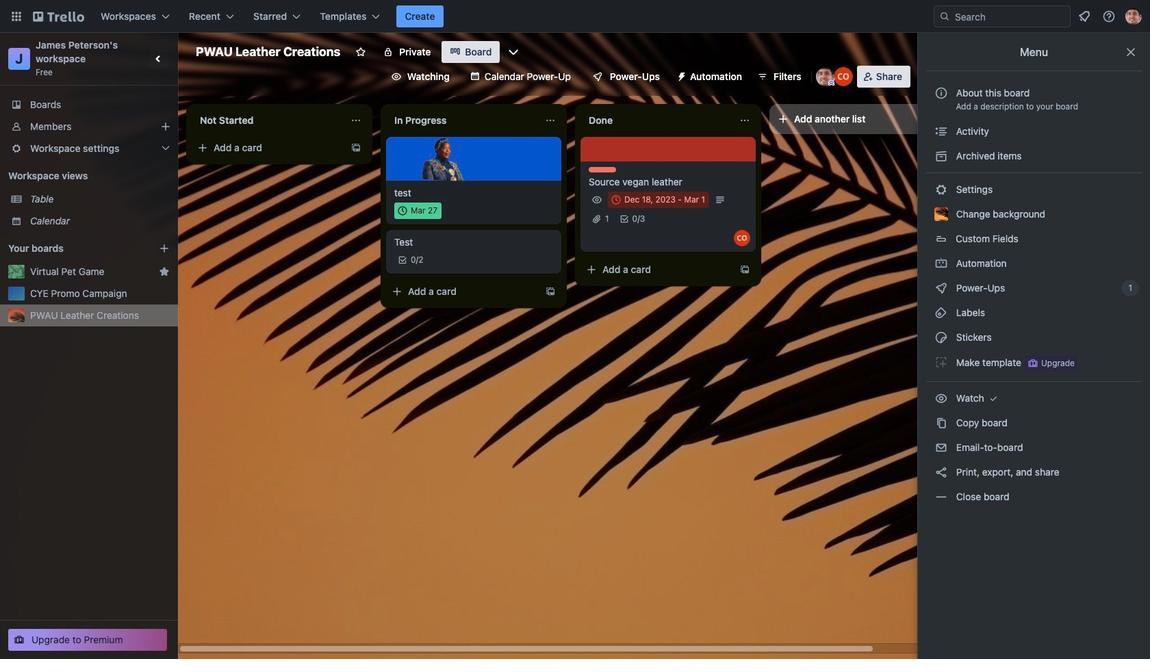 Task type: vqa. For each thing, say whether or not it's contained in the screenshot.
the Your boards with 6 items element
no



Task type: locate. For each thing, give the bounding box(es) containing it.
james peterson (jamespeterson93) image
[[1126, 8, 1142, 25], [816, 67, 835, 86]]

create from template… image
[[545, 286, 556, 297]]

1 horizontal spatial create from template… image
[[739, 264, 750, 275]]

3 sm image from the top
[[935, 281, 948, 295]]

create from template… image
[[351, 142, 362, 153], [739, 264, 750, 275]]

None text field
[[192, 110, 345, 131], [581, 110, 734, 131], [192, 110, 345, 131], [581, 110, 734, 131]]

search image
[[939, 11, 950, 22]]

None checkbox
[[608, 192, 709, 208], [394, 203, 442, 219], [608, 192, 709, 208], [394, 203, 442, 219]]

None text field
[[386, 110, 540, 131]]

Board name text field
[[189, 41, 347, 63]]

0 vertical spatial james peterson (jamespeterson93) image
[[1126, 8, 1142, 25]]

primary element
[[0, 0, 1150, 33]]

0 horizontal spatial create from template… image
[[351, 142, 362, 153]]

1 vertical spatial james peterson (jamespeterson93) image
[[816, 67, 835, 86]]

0 horizontal spatial james peterson (jamespeterson93) image
[[816, 67, 835, 86]]

1 horizontal spatial james peterson (jamespeterson93) image
[[1126, 8, 1142, 25]]

Search field
[[934, 5, 1071, 27]]

sm image
[[671, 66, 690, 85], [935, 183, 948, 197], [935, 257, 948, 270], [935, 306, 948, 320], [935, 392, 948, 405], [987, 392, 1001, 405], [935, 416, 948, 430], [935, 441, 948, 455]]

star or unstar board image
[[356, 47, 366, 58]]

0 vertical spatial create from template… image
[[351, 142, 362, 153]]

5 sm image from the top
[[935, 355, 948, 369]]

back to home image
[[33, 5, 84, 27]]

sm image
[[935, 125, 948, 138], [935, 149, 948, 163], [935, 281, 948, 295], [935, 331, 948, 344], [935, 355, 948, 369], [935, 466, 948, 479], [935, 490, 948, 504]]



Task type: describe. For each thing, give the bounding box(es) containing it.
this member is an admin of this board. image
[[828, 80, 834, 86]]

4 sm image from the top
[[935, 331, 948, 344]]

0 notifications image
[[1076, 8, 1093, 25]]

starred icon image
[[159, 266, 170, 277]]

workspace navigation collapse icon image
[[149, 49, 168, 68]]

christina overa (christinaovera) image
[[734, 230, 750, 246]]

6 sm image from the top
[[935, 466, 948, 479]]

1 sm image from the top
[[935, 125, 948, 138]]

james peterson (jamespeterson93) image inside primary element
[[1126, 8, 1142, 25]]

open information menu image
[[1102, 10, 1116, 23]]

customize views image
[[507, 45, 521, 59]]

add board image
[[159, 243, 170, 254]]

2 sm image from the top
[[935, 149, 948, 163]]

your boards with 3 items element
[[8, 240, 138, 257]]

color: bold red, title: "sourcing" element
[[589, 167, 616, 173]]

christina overa (christinaovera) image
[[834, 67, 853, 86]]

7 sm image from the top
[[935, 490, 948, 504]]

1 vertical spatial create from template… image
[[739, 264, 750, 275]]

https://media2.giphy.com/media/vhqa3tryiebmkd5qih/100w.gif?cid=ad960664tuux3ictzc2l4kkstlpkpgfee3kg7e05hcw8694d&ep=v1_stickers_search&rid=100w.gif&ct=s image
[[421, 135, 468, 182]]



